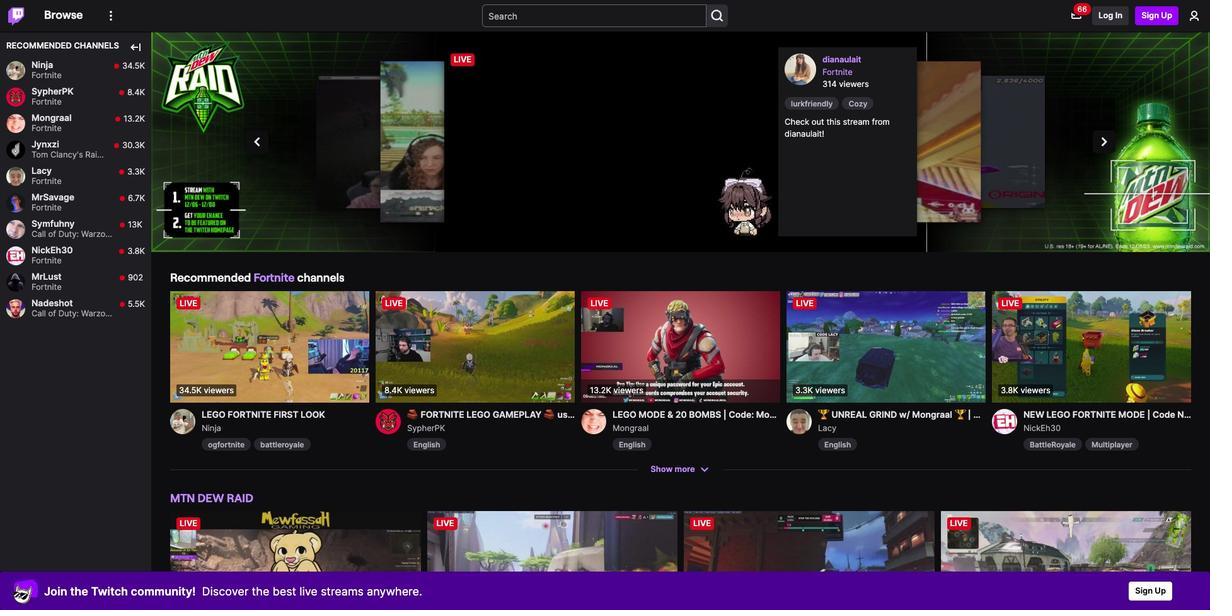 Task type: locate. For each thing, give the bounding box(es) containing it.
mrsavage fortnite
[[32, 192, 74, 213]]

0 horizontal spatial fortnite
[[228, 409, 272, 420]]

1 vertical spatial nickeh30
[[1024, 423, 1061, 433]]

🧱
[[407, 409, 419, 420], [544, 409, 555, 420]]

1 🏆 from the left
[[818, 409, 830, 420]]

0 vertical spatial of
[[48, 229, 56, 239]]

0 horizontal spatial nickeh30
[[32, 245, 73, 256]]

0 horizontal spatial nickeh30 image
[[6, 246, 25, 265]]

this
[[827, 116, 841, 126]]

2 horizontal spatial |
[[1148, 409, 1151, 420]]

mode
[[639, 409, 665, 420], [1119, 409, 1145, 420]]

sypherpk fortnite
[[32, 86, 74, 107]]

1 vertical spatial ninja
[[202, 423, 221, 433]]

discover
[[202, 585, 249, 598]]

1 vertical spatial sypherpk
[[407, 423, 445, 433]]

lego inside lego mode & 20 bombs | code: mongraal #ad !prime !newvid mongraal
[[613, 409, 637, 420]]

mongraal
[[32, 112, 72, 123], [756, 409, 797, 420], [912, 409, 953, 420], [613, 423, 649, 433]]

1 horizontal spatial lacy image
[[787, 409, 812, 435]]

channels
[[297, 270, 345, 284]]

1 #ad from the left
[[799, 409, 815, 420]]

unreal
[[832, 409, 867, 420]]

dianaulait avatar image
[[785, 54, 816, 85]]

lego fortnite first look button
[[202, 409, 369, 421]]

fortnite inside dianaulait fortnite 314 viewers
[[823, 67, 853, 77]]

symfuhny call of duty: warzone
[[32, 218, 115, 239]]

warzone
[[81, 229, 115, 239], [81, 308, 115, 319]]

call for symfuhny
[[32, 229, 46, 239]]

from
[[872, 116, 890, 126]]

1 warzone from the top
[[81, 229, 115, 239]]

4 lego from the left
[[1047, 409, 1071, 420]]

3 lego from the left
[[613, 409, 637, 420]]

lego right new
[[1047, 409, 1071, 420]]

duty: down the mrlust fortnite
[[58, 308, 79, 319]]

of for symfuhny
[[48, 229, 56, 239]]

lego left gameplay in the left of the page
[[467, 409, 491, 420]]

sypherpk down ninja fortnite
[[32, 86, 74, 97]]

#ad left !prime
[[799, 409, 815, 420]]

of inside nadeshot call of duty: warzone
[[48, 308, 56, 319]]

#ad inside 🏆 unreal grind w/ mongraal 🏆 | use code lacy #ad 🔥| !com !discord lacy
[[1043, 409, 1060, 420]]

fortnite inside mongraal fortnite
[[32, 123, 62, 133]]

0 horizontal spatial mongraal image
[[6, 114, 25, 133]]

0 horizontal spatial fortnite link
[[254, 270, 295, 284]]

fortnite link up viewers
[[823, 66, 911, 78]]

warzone for symfuhny
[[81, 229, 115, 239]]

ninja image
[[6, 61, 25, 80], [170, 409, 195, 435]]

fortnite for sypherpk
[[32, 97, 62, 107]]

1 horizontal spatial the
[[252, 585, 269, 598]]

call right symfuhny image
[[32, 229, 46, 239]]

fortnite inside lego fortnite first look ninja
[[228, 409, 272, 420]]

0 vertical spatial fortnite link
[[823, 66, 911, 78]]

what's your favorite mountain dew flavor? | sickgamer image
[[427, 511, 678, 610]]

1 vertical spatial ninja image
[[170, 409, 195, 435]]

🧱 right sypherpk icon
[[407, 409, 419, 420]]

warzone left 5.5k
[[81, 308, 115, 319]]

of up nickeh30 fortnite
[[48, 229, 56, 239]]

lego fortnite first look ninja
[[202, 409, 325, 433]]

1 fortnite from the left
[[228, 409, 272, 420]]

lacy image left !prime
[[787, 409, 812, 435]]

2 vertical spatial lacy
[[818, 423, 837, 433]]

nadeshot image
[[6, 299, 25, 318]]

1 horizontal spatial mongraal image
[[581, 409, 607, 435]]

english link
[[407, 438, 447, 451], [613, 438, 652, 451], [818, 438, 858, 451]]

1 vertical spatial mongraal image
[[581, 409, 607, 435]]

nickeh30 down symfuhny
[[32, 245, 73, 256]]

1 call from the top
[[32, 229, 46, 239]]

0 vertical spatial up
[[1162, 10, 1173, 20]]

nickeh30 down new
[[1024, 423, 1061, 433]]

nickeh30
[[32, 245, 73, 256], [1024, 423, 1061, 433]]

0 vertical spatial nickeh30 image
[[6, 246, 25, 265]]

34.5k
[[122, 61, 145, 71]]

call inside symfuhny call of duty: warzone
[[32, 229, 46, 239]]

0 vertical spatial nickeh30
[[32, 245, 73, 256]]

2 english link from the left
[[613, 438, 652, 451]]

call
[[32, 229, 46, 239], [32, 308, 46, 319]]

fortnite up "mrlust"
[[32, 255, 62, 266]]

fortnite up mongraal fortnite
[[32, 97, 62, 107]]

0 horizontal spatial the
[[70, 585, 88, 598]]

up
[[1162, 10, 1173, 20], [1155, 586, 1166, 596]]

sypherpk inside 🧱 fortnite lego gameplay 🧱 use code "sypherpk" sypherpk
[[407, 423, 445, 433]]

1 vertical spatial recommended
[[170, 270, 251, 284]]

0 vertical spatial duty:
[[58, 229, 79, 239]]

2 horizontal spatial lacy
[[1021, 409, 1041, 420]]

duty:
[[58, 229, 79, 239], [58, 308, 79, 319]]

siege
[[135, 150, 156, 160]]

coolcat image
[[13, 579, 38, 604]]

duty: inside symfuhny call of duty: warzone
[[58, 229, 79, 239]]

0 vertical spatial call
[[32, 229, 46, 239]]

1 horizontal spatial #ad
[[1043, 409, 1060, 420]]

sign up button
[[1136, 6, 1179, 25], [1129, 582, 1173, 601]]

lego fortnite first look image
[[170, 291, 369, 403]]

1 horizontal spatial english link
[[613, 438, 652, 451]]

grind
[[870, 409, 897, 420]]

2 english from the left
[[619, 440, 646, 449]]

fortnite up symfuhny
[[32, 203, 62, 213]]

call inside nadeshot call of duty: warzone
[[32, 308, 46, 319]]

1 mode from the left
[[639, 409, 665, 420]]

fortnite up nadeshot
[[32, 282, 62, 292]]

lego
[[202, 409, 226, 420], [467, 409, 491, 420], [613, 409, 637, 420], [1047, 409, 1071, 420]]

of inside symfuhny call of duty: warzone
[[48, 229, 56, 239]]

1 vertical spatial duty:
[[58, 308, 79, 319]]

2 mode from the left
[[1119, 409, 1145, 420]]

ninja fortnite
[[32, 60, 62, 80]]

0 vertical spatial mongraal image
[[6, 114, 25, 133]]

nickeh30 inside recommended channels group
[[32, 245, 73, 256]]

fortnite inside 🧱 fortnite lego gameplay 🧱 use code "sypherpk" sypherpk
[[421, 409, 465, 420]]

"sypherpk"
[[599, 409, 648, 420]]

mongraal down sypherpk fortnite
[[32, 112, 72, 123]]

fortnite up mrsavage
[[32, 176, 62, 186]]

0 vertical spatial sign
[[1142, 10, 1160, 20]]

lurkfriendly link
[[785, 97, 839, 109]]

| inside "new lego fortnite mode | code nickeh3 nickeh30"
[[1148, 409, 1151, 420]]

mode inside lego mode & 20 bombs | code: mongraal #ad !prime !newvid mongraal
[[639, 409, 665, 420]]

2 horizontal spatial english link
[[818, 438, 858, 451]]

mongraal right code:
[[756, 409, 797, 420]]

warzone left 13k
[[81, 229, 115, 239]]

nickeh30 inside "new lego fortnite mode | code nickeh3 nickeh30"
[[1024, 423, 1061, 433]]

english link for mode
[[613, 438, 652, 451]]

1 horizontal spatial recommended
[[170, 270, 251, 284]]

1 vertical spatial of
[[48, 308, 56, 319]]

| left code:
[[724, 409, 727, 420]]

warzone inside nadeshot call of duty: warzone
[[81, 308, 115, 319]]

🧱 left use
[[544, 409, 555, 420]]

code
[[993, 409, 1019, 420]]

2 call from the top
[[32, 308, 46, 319]]

english for mode
[[619, 440, 646, 449]]

recommended for recommended fortnite channels
[[170, 270, 251, 284]]

nickeh30 image
[[6, 246, 25, 265], [992, 409, 1018, 435]]

sypherpk right sypherpk icon
[[407, 423, 445, 433]]

0 vertical spatial warzone
[[81, 229, 115, 239]]

duty: for symfuhny
[[58, 229, 79, 239]]

fortnite left channels
[[254, 270, 295, 284]]

1 horizontal spatial lacy
[[818, 423, 837, 433]]

lacy image
[[6, 167, 25, 186], [787, 409, 812, 435]]

1 horizontal spatial nickeh30 image
[[992, 409, 1018, 435]]

| left use
[[968, 409, 971, 420]]

duty: up nickeh30 fortnite
[[58, 229, 79, 239]]

1 🧱 from the left
[[407, 409, 419, 420]]

1 horizontal spatial 🏆
[[955, 409, 966, 420]]

channels element
[[167, 291, 1210, 479]]

lego right code
[[613, 409, 637, 420]]

english
[[414, 440, 440, 449], [619, 440, 646, 449], [825, 440, 851, 449]]

2 #ad from the left
[[1043, 409, 1060, 420]]

ninja up ogfortnite link
[[202, 423, 221, 433]]

0 horizontal spatial #ad
[[799, 409, 815, 420]]

1 horizontal spatial nickeh30
[[1024, 423, 1061, 433]]

sypherpk image
[[6, 87, 25, 106]]

the right join
[[70, 585, 88, 598]]

0 vertical spatial sign up
[[1142, 10, 1173, 20]]

mongraal inside recommended channels group
[[32, 112, 72, 123]]

of down the mrlust fortnite
[[48, 308, 56, 319]]

#ad left 🔥|
[[1043, 409, 1060, 420]]

1 horizontal spatial ninja image
[[170, 409, 195, 435]]

lacy down tom
[[32, 165, 52, 176]]

show
[[651, 464, 673, 474]]

1 english link from the left
[[407, 438, 447, 451]]

1 vertical spatial sign
[[1136, 586, 1153, 596]]

six
[[121, 150, 132, 160]]

1 horizontal spatial english
[[619, 440, 646, 449]]

3 english from the left
[[825, 440, 851, 449]]

1 english from the left
[[414, 440, 440, 449]]

sypherpk image
[[376, 409, 401, 435]]

2 | from the left
[[968, 409, 971, 420]]

mongraal image down sypherpk image at the top left of page
[[6, 114, 25, 133]]

mongraal image right use
[[581, 409, 607, 435]]

🏆 left unreal
[[818, 409, 830, 420]]

fortnite link left channels
[[254, 270, 295, 284]]

1 duty: from the top
[[58, 229, 79, 239]]

0 horizontal spatial recommended
[[6, 40, 72, 50]]

0 horizontal spatial ninja
[[32, 60, 53, 70]]

|
[[724, 409, 727, 420], [968, 409, 971, 420], [1148, 409, 1151, 420]]

fortnite
[[823, 67, 853, 77], [32, 70, 62, 80], [32, 97, 62, 107], [32, 123, 62, 133], [32, 176, 62, 186], [32, 203, 62, 213], [32, 255, 62, 266], [254, 270, 295, 284], [32, 282, 62, 292]]

2 warzone from the top
[[81, 308, 115, 319]]

fortnite for lacy
[[32, 176, 62, 186]]

0 vertical spatial sypherpk
[[32, 86, 74, 97]]

1 vertical spatial fortnite link
[[254, 270, 295, 284]]

0 horizontal spatial lacy
[[32, 165, 52, 176]]

recommended for recommended channels
[[6, 40, 72, 50]]

browse
[[44, 8, 83, 22]]

lacy image down the jynxzi icon
[[6, 167, 25, 186]]

0 horizontal spatial |
[[724, 409, 727, 420]]

1 lego from the left
[[202, 409, 226, 420]]

0 horizontal spatial english link
[[407, 438, 447, 451]]

fortnite inside nickeh30 fortnite
[[32, 255, 62, 266]]

2 horizontal spatial english
[[825, 440, 851, 449]]

1 horizontal spatial 🧱
[[544, 409, 555, 420]]

🏆
[[818, 409, 830, 420], [955, 409, 966, 420]]

lego mode & 20 bombs | code: mongraal #ad !prime !newvid mongraal
[[613, 409, 880, 433]]

2 horizontal spatial fortnite
[[1073, 409, 1117, 420]]

recommended
[[6, 40, 72, 50], [170, 270, 251, 284]]

nickeh3
[[1178, 409, 1210, 420]]

tom
[[32, 150, 48, 160]]

1 vertical spatial sign up
[[1136, 586, 1166, 596]]

0 horizontal spatial 🧱
[[407, 409, 419, 420]]

fortnite
[[228, 409, 272, 420], [421, 409, 465, 420], [1073, 409, 1117, 420]]

fortnite down "dianaulait" at top right
[[823, 67, 853, 77]]

3 | from the left
[[1148, 409, 1151, 420]]

3.8k
[[128, 246, 145, 256]]

fortnite link for channels
[[254, 270, 295, 284]]

raid
[[227, 491, 253, 505]]

1 | from the left
[[724, 409, 727, 420]]

1 horizontal spatial sypherpk
[[407, 423, 445, 433]]

1 horizontal spatial ninja
[[202, 423, 221, 433]]

0 horizontal spatial 🏆
[[818, 409, 830, 420]]

2 lego from the left
[[467, 409, 491, 420]]

0 horizontal spatial lacy image
[[6, 167, 25, 186]]

1 horizontal spatial mode
[[1119, 409, 1145, 420]]

🏆 unreal grind w/ mongraal 🏆 | use code lacy #ad 🔥| !com !discord button
[[818, 409, 1137, 421]]

1 horizontal spatial fortnite link
[[823, 66, 911, 78]]

mongraal image
[[6, 114, 25, 133], [581, 409, 607, 435]]

nadeshot
[[32, 298, 73, 309]]

the left best
[[252, 585, 269, 598]]

fortnite up sypherpk fortnite
[[32, 70, 62, 80]]

🔥|
[[1062, 409, 1076, 420]]

lego inside "new lego fortnite mode | code nickeh3 nickeh30"
[[1047, 409, 1071, 420]]

0 horizontal spatial mode
[[639, 409, 665, 420]]

nickeh30 image right use
[[992, 409, 1018, 435]]

mode left &
[[639, 409, 665, 420]]

1 horizontal spatial |
[[968, 409, 971, 420]]

log
[[1099, 10, 1114, 20]]

1 of from the top
[[48, 229, 56, 239]]

fortnite up jynxzi
[[32, 123, 62, 133]]

mongraal right w/
[[912, 409, 953, 420]]

recommended channels group
[[0, 32, 156, 322]]

0 vertical spatial lacy
[[32, 165, 52, 176]]

fortnite inside sypherpk fortnite
[[32, 97, 62, 107]]

3 english link from the left
[[818, 438, 858, 451]]

warzone for nadeshot
[[81, 308, 115, 319]]

of for nadeshot
[[48, 308, 56, 319]]

mrlust image
[[6, 273, 25, 292]]

ninja down recommended channels
[[32, 60, 53, 70]]

sign up
[[1142, 10, 1173, 20], [1136, 586, 1166, 596]]

english for unreal
[[825, 440, 851, 449]]

stream
[[843, 116, 870, 126]]

ninja
[[32, 60, 53, 70], [202, 423, 221, 433]]

sign
[[1142, 10, 1160, 20], [1136, 586, 1153, 596]]

1 vertical spatial up
[[1155, 586, 1166, 596]]

lacy right 'code'
[[1021, 409, 1041, 420]]

1 vertical spatial lacy image
[[787, 409, 812, 435]]

sypherpk
[[32, 86, 74, 97], [407, 423, 445, 433]]

mode inside "new lego fortnite mode | code nickeh3 nickeh30"
[[1119, 409, 1145, 420]]

lacy
[[32, 165, 52, 176], [1021, 409, 1041, 420], [818, 423, 837, 433]]

nickeh30 image inside channels element
[[992, 409, 1018, 435]]

ninja inside lego fortnite first look ninja
[[202, 423, 221, 433]]

1 horizontal spatial fortnite
[[421, 409, 465, 420]]

mode left code
[[1119, 409, 1145, 420]]

symfuhny image
[[6, 220, 25, 239]]

duty: inside nadeshot call of duty: warzone
[[58, 308, 79, 319]]

lego up ogfortnite link
[[202, 409, 226, 420]]

2 of from the top
[[48, 308, 56, 319]]

🏆 unreal grind w/ mongraal 🏆 | use code lacy #ad 🔥| !com !discord image
[[787, 291, 986, 403]]

multiplayer
[[1092, 440, 1133, 449]]

call right nadeshot icon on the left
[[32, 308, 46, 319]]

lacy down !prime
[[818, 423, 837, 433]]

0 vertical spatial ninja
[[32, 60, 53, 70]]

browse link
[[44, 0, 83, 30]]

#ad
[[799, 409, 815, 420], [1043, 409, 1060, 420]]

new lego fortnite mode | code nickeh3 nickeh30
[[1024, 409, 1210, 433]]

| left code
[[1148, 409, 1151, 420]]

recommended inside group
[[6, 40, 72, 50]]

dew
[[198, 491, 224, 505]]

2 the from the left
[[252, 585, 269, 598]]

2 duty: from the top
[[58, 308, 79, 319]]

fortnite link for 314 viewers
[[823, 66, 911, 78]]

0 horizontal spatial english
[[414, 440, 440, 449]]

0 horizontal spatial ninja image
[[6, 61, 25, 80]]

1 vertical spatial call
[[32, 308, 46, 319]]

🏆 left use
[[955, 409, 966, 420]]

nickeh30 image down symfuhny image
[[6, 246, 25, 265]]

w/
[[900, 409, 910, 420]]

3 fortnite from the left
[[1073, 409, 1117, 420]]

mtn
[[170, 491, 195, 505]]

0 vertical spatial ninja image
[[6, 61, 25, 80]]

0 vertical spatial recommended
[[6, 40, 72, 50]]

fortnite for recommended
[[254, 270, 295, 284]]

english link for unreal
[[818, 438, 858, 451]]

jynxzi tom clancy's rainbow six siege
[[32, 139, 156, 160]]

1 vertical spatial warzone
[[81, 308, 115, 319]]

1 vertical spatial nickeh30 image
[[992, 409, 1018, 435]]

0 horizontal spatial sypherpk
[[32, 86, 74, 97]]

new
[[1024, 409, 1045, 420]]

warzone inside symfuhny call of duty: warzone
[[81, 229, 115, 239]]

fortnite inside mrsavage fortnite
[[32, 203, 62, 213]]

2 fortnite from the left
[[421, 409, 465, 420]]

mongraal inside 🏆 unreal grind w/ mongraal 🏆 | use code lacy #ad 🔥| !com !discord lacy
[[912, 409, 953, 420]]



Task type: vqa. For each thing, say whether or not it's contained in the screenshot.


Task type: describe. For each thing, give the bounding box(es) containing it.
cozy
[[849, 99, 868, 108]]

0 vertical spatial sign up button
[[1136, 6, 1179, 25]]

fortnite for nickeh30
[[32, 255, 62, 266]]

battleroyale link
[[254, 438, 311, 451]]

🧱 fortnite lego gameplay 🧱 use code "sypherpk" sypherpk
[[407, 409, 648, 433]]

use
[[558, 409, 573, 420]]

look
[[301, 409, 325, 420]]

902
[[128, 273, 143, 283]]

fortnite for dianaulait
[[823, 67, 853, 77]]

live
[[300, 585, 318, 598]]

lego mode & 20 bombs | code: mongraal #ad !prime !newvid button
[[613, 409, 880, 421]]

log in
[[1099, 10, 1123, 20]]

3.3k
[[127, 167, 145, 177]]

!newvid
[[847, 409, 880, 420]]

🏆 unreal grind w/ mongraal 🏆 | use code lacy #ad 🔥| !com !discord lacy
[[818, 409, 1137, 433]]

fortnite inside "new lego fortnite mode | code nickeh3 nickeh30"
[[1073, 409, 1117, 420]]

sypherpk inside recommended channels group
[[32, 86, 74, 97]]

show more button
[[645, 460, 717, 479]]

duty: for nadeshot
[[58, 308, 79, 319]]

30.3k
[[122, 140, 145, 150]]

join the twitch community! discover the best live streams anywhere.
[[44, 585, 422, 598]]

short stream apex with @wagwandalf86 ...come on mountain dew image
[[941, 511, 1192, 610]]

join
[[44, 585, 67, 598]]

check out this stream from dianaulait!
[[785, 116, 890, 139]]

mongraal image inside channels element
[[581, 409, 607, 435]]

clancy's
[[50, 150, 83, 160]]

battleroyale link
[[1024, 438, 1082, 451]]

mrsavage image
[[6, 193, 25, 212]]

ogfortnite
[[208, 440, 245, 449]]

lego inside 🧱 fortnite lego gameplay 🧱 use code "sypherpk" sypherpk
[[467, 409, 491, 420]]

code:
[[729, 409, 754, 420]]

!discord
[[1102, 409, 1137, 420]]

mtn dew raid
[[170, 491, 253, 505]]

new lego fortnite mode | code nickeh3 button
[[1024, 409, 1210, 421]]

nadeshot call of duty: warzone
[[32, 298, 115, 319]]

!com
[[1078, 409, 1100, 420]]

lurkfriendly
[[791, 99, 833, 108]]

jynxzi image
[[6, 140, 25, 159]]

more
[[675, 464, 695, 474]]

english link for fortnite
[[407, 438, 447, 451]]

streams
[[321, 585, 364, 598]]

cozy link
[[843, 97, 874, 109]]

dianaulait link
[[823, 54, 911, 66]]

fortnite for mrsavage
[[32, 203, 62, 213]]

❗ yuge massive❗gaming happening here❗ dont miss this ❗ poggeres❗ image
[[684, 511, 935, 610]]

multiplayer link
[[1086, 438, 1139, 451]]

[18+][onlybeards] sorc bugs || aoz is sad || free duriel runs || giveaway || dad jokes || music theme: pop !giveaway image
[[170, 511, 421, 610]]

viewers
[[839, 79, 869, 89]]

in
[[1116, 10, 1123, 20]]

13k
[[128, 220, 142, 230]]

lacy inside lacy fortnite
[[32, 165, 52, 176]]

1 the from the left
[[70, 585, 88, 598]]

lego inside lego fortnite first look ninja
[[202, 409, 226, 420]]

dianaulait!
[[785, 129, 825, 139]]

mrsavage
[[32, 192, 74, 203]]

show more
[[651, 464, 695, 474]]

fortnite for lego
[[421, 409, 465, 420]]

2 🧱 from the left
[[544, 409, 555, 420]]

mongraal image inside recommended channels group
[[6, 114, 25, 133]]

battleroyale
[[1030, 440, 1076, 449]]

2 🏆 from the left
[[955, 409, 966, 420]]

bombs
[[689, 409, 721, 420]]

| inside 🏆 unreal grind w/ mongraal 🏆 | use code lacy #ad 🔥| !com !discord lacy
[[968, 409, 971, 420]]

best
[[273, 585, 296, 598]]

new lego fortnite mode | code nickeh30 | !ff | #epicpartner image
[[992, 291, 1192, 403]]

first
[[274, 409, 299, 420]]

community!
[[131, 585, 196, 598]]

check
[[785, 116, 810, 126]]

fortnite for mrlust
[[32, 282, 62, 292]]

Search Input search field
[[482, 4, 707, 27]]

&
[[668, 409, 674, 420]]

log in button
[[1093, 6, 1129, 25]]

rainbow
[[85, 150, 118, 160]]

mtn dew raid link
[[170, 491, 253, 505]]

5.5k
[[128, 299, 145, 309]]

#ad inside lego mode & 20 bombs | code: mongraal #ad !prime !newvid mongraal
[[799, 409, 815, 420]]

mongraal down "sypherpk"
[[613, 423, 649, 433]]

!prime
[[817, 409, 844, 420]]

314
[[823, 79, 837, 89]]

gameplay
[[493, 409, 542, 420]]

ogfortnite link
[[202, 438, 251, 451]]

0 vertical spatial lacy image
[[6, 167, 25, 186]]

dianaulait fortnite 314 viewers
[[823, 54, 869, 89]]

twitch
[[91, 585, 128, 598]]

out
[[812, 116, 824, 126]]

show more element
[[651, 463, 695, 476]]

use
[[974, 409, 991, 420]]

code
[[575, 409, 597, 420]]

symfuhny
[[32, 218, 75, 229]]

mrlust fortnite
[[32, 271, 62, 292]]

🧱 fortnite lego gameplay 🧱 use code "sypherpk" image
[[376, 291, 575, 403]]

20
[[676, 409, 687, 420]]

recommended channels
[[6, 40, 119, 50]]

8.4k
[[127, 87, 145, 97]]

13.2k
[[124, 114, 145, 124]]

recommended fortnite channels
[[170, 270, 345, 284]]

🧱 fortnite lego gameplay 🧱 use code "sypherpk" button
[[407, 409, 648, 421]]

lego mode & 20 bombs | code: mongraal #ad !prime !newvid image
[[581, 291, 781, 403]]

fortnite for mongraal
[[32, 123, 62, 133]]

1 vertical spatial lacy
[[1021, 409, 1041, 420]]

fortnite for first
[[228, 409, 272, 420]]

mongraal fortnite
[[32, 112, 72, 133]]

code
[[1153, 409, 1176, 420]]

6.7k
[[128, 193, 145, 203]]

english for fortnite
[[414, 440, 440, 449]]

fortnite for ninja
[[32, 70, 62, 80]]

call for nadeshot
[[32, 308, 46, 319]]

lacy fortnite
[[32, 165, 62, 186]]

channels
[[74, 40, 119, 50]]

1 vertical spatial sign up button
[[1129, 582, 1173, 601]]

dianaulait
[[823, 54, 862, 64]]

ninja inside ninja fortnite
[[32, 60, 53, 70]]

jynxzi
[[32, 139, 59, 150]]

nickeh30 image inside recommended channels group
[[6, 246, 25, 265]]

| inside lego mode & 20 bombs | code: mongraal #ad !prime !newvid mongraal
[[724, 409, 727, 420]]



